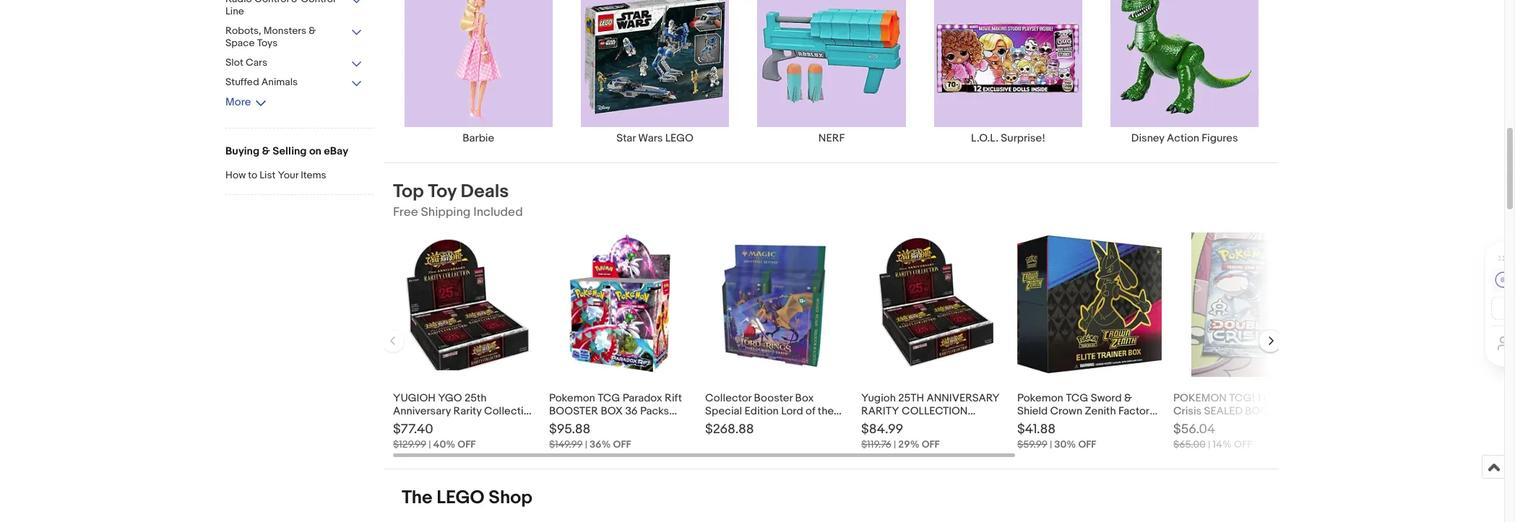 Task type: describe. For each thing, give the bounding box(es) containing it.
star wars lego link
[[567, 0, 744, 145]]

buying
[[226, 145, 260, 158]]

shield
[[1018, 405, 1048, 418]]

shipping
[[421, 205, 471, 220]]

mtg
[[765, 418, 788, 431]]

wars
[[638, 131, 663, 145]]

l.o.l. surprise! link
[[920, 0, 1097, 145]]

2 control from the left
[[301, 0, 336, 5]]

shop
[[489, 487, 533, 509]]

tcg
[[598, 392, 620, 405]]

animals
[[261, 76, 298, 88]]

yugioh 25th anniversary rarity collection booster box 1st edition new! 11/3 image
[[863, 233, 1004, 377]]

$84.99
[[862, 422, 904, 438]]

| for $95.88
[[585, 439, 588, 451]]

new
[[1243, 418, 1267, 431]]

$119.76 text field
[[862, 439, 892, 451]]

special
[[705, 405, 742, 418]]

booster inside collector booster box special edition lord of the rings vol. 2 mtg new sealed
[[754, 392, 793, 405]]

pokemon for $41.88
[[1018, 392, 1064, 405]]

lord
[[781, 405, 803, 418]]

0 horizontal spatial lego
[[437, 487, 485, 509]]

off for $95.88
[[613, 439, 631, 451]]

toy
[[428, 181, 457, 203]]

sealed inside collector booster box special edition lord of the rings vol. 2 mtg new sealed
[[815, 418, 849, 431]]

0 vertical spatial lego
[[666, 131, 694, 145]]

line
[[226, 5, 244, 17]]

yugioh ygo 25th anniversary rarity collection booster box ships 11/1
[[393, 392, 536, 431]]

stuffed
[[226, 76, 259, 88]]

$95.88
[[549, 422, 591, 438]]

paradox
[[623, 392, 663, 405]]

yugioh ygo 25th anniversary rarity collection booster box ships 11/1 image
[[393, 239, 538, 371]]

barbie
[[463, 131, 494, 145]]

rarity
[[454, 405, 482, 418]]

off for $41.88
[[1079, 439, 1097, 451]]

the
[[818, 405, 834, 418]]

pokemon tcg!  1 double crisis sealed booster pack brand new image
[[1192, 233, 1300, 377]]

new inside collector booster box special edition lord of the rings vol. 2 mtg new sealed
[[791, 418, 812, 431]]

star
[[617, 131, 636, 145]]

collector booster box special edition lord of the rings vol. 2 mtg new sealed
[[705, 392, 849, 431]]

stuffed animals button
[[226, 76, 363, 90]]

figures
[[1202, 131, 1239, 145]]

ygo
[[438, 392, 462, 405]]

radio control & control line robots, monsters & space toys slot cars stuffed animals more
[[226, 0, 336, 109]]

robots, monsters & space toys button
[[226, 25, 363, 51]]

space
[[226, 37, 255, 49]]

$149.99 text field
[[549, 439, 583, 451]]

$41.88 $59.99 | 30% off
[[1018, 422, 1097, 451]]

of
[[806, 405, 816, 418]]

how to list your items
[[226, 169, 326, 181]]

$56.04
[[1174, 422, 1216, 438]]

box
[[601, 405, 623, 418]]

disney
[[1132, 131, 1165, 145]]

factory
[[1119, 405, 1156, 418]]

pokemon
[[1174, 392, 1227, 405]]

barbie link
[[390, 0, 567, 145]]

crisis
[[1174, 405, 1202, 418]]

slot cars button
[[226, 56, 363, 70]]

25th
[[465, 392, 487, 405]]

off for $77.40
[[458, 439, 476, 451]]

pokemon tcg paradox rift booster box 36 packs sealed new image
[[569, 233, 675, 377]]

$77.40 $129.99 | 40% off
[[393, 422, 476, 451]]

box inside collector booster box special edition lord of the rings vol. 2 mtg new sealed
[[795, 392, 814, 405]]

double
[[1264, 392, 1300, 405]]

$268.88
[[705, 422, 754, 438]]

| for $77.40
[[429, 439, 431, 451]]

sealed
[[1205, 405, 1243, 418]]

more button
[[226, 95, 267, 109]]

29%
[[899, 439, 920, 451]]

$56.04 $65.00 | 14% off
[[1174, 422, 1253, 451]]

pokemon ​tcg sword & shield crown zenith factory sealed elite trainer box
[[1018, 392, 1156, 431]]

disney action figures link
[[1097, 0, 1274, 145]]

disney action figures
[[1132, 131, 1239, 145]]

$119.76
[[862, 439, 892, 451]]

list
[[260, 169, 276, 181]]

& inside pokemon ​tcg sword & shield crown zenith factory sealed elite trainer box
[[1125, 392, 1133, 405]]

​tcg
[[1066, 392, 1089, 405]]

sword
[[1091, 392, 1122, 405]]

buying & selling on ebay
[[226, 145, 348, 158]]



Task type: vqa. For each thing, say whether or not it's contained in the screenshot.
bottommost Vinyl
no



Task type: locate. For each thing, give the bounding box(es) containing it.
1 off from the left
[[458, 439, 476, 451]]

how
[[226, 169, 246, 181]]

$65.00 text field
[[1174, 439, 1206, 451]]

& up monsters
[[291, 0, 299, 5]]

& right buying
[[262, 145, 270, 158]]

|
[[429, 439, 431, 451], [585, 439, 588, 451], [894, 439, 896, 451], [1050, 439, 1052, 451], [1208, 439, 1211, 451]]

14%
[[1213, 439, 1232, 451]]

1 horizontal spatial new
[[791, 418, 812, 431]]

slot
[[226, 56, 243, 69]]

tcg!
[[1230, 392, 1256, 405]]

trainer
[[1078, 418, 1111, 431]]

| inside $56.04 $65.00 | 14% off
[[1208, 439, 1211, 451]]

sealed inside pokemon tcg paradox rift booster box 36 packs sealed new
[[549, 418, 584, 431]]

1 pokemon from the left
[[549, 392, 595, 405]]

off inside $56.04 $65.00 | 14% off
[[1235, 439, 1253, 451]]

off for $84.99
[[922, 439, 940, 451]]

1 horizontal spatial lego
[[666, 131, 694, 145]]

new inside pokemon tcg paradox rift booster box 36 packs sealed new
[[586, 418, 608, 431]]

| left 30%
[[1050, 439, 1052, 451]]

2 off from the left
[[613, 439, 631, 451]]

| left 36%
[[585, 439, 588, 451]]

ships
[[455, 418, 485, 431]]

star wars lego
[[617, 131, 694, 145]]

3 off from the left
[[922, 439, 940, 451]]

30%
[[1055, 439, 1076, 451]]

off for $56.04
[[1235, 439, 1253, 451]]

| for $56.04
[[1208, 439, 1211, 451]]

2 horizontal spatial box
[[1113, 418, 1132, 431]]

pokemon inside pokemon tcg paradox rift booster box 36 packs sealed new
[[549, 392, 595, 405]]

pokemon tcg paradox rift booster box 36 packs sealed new
[[549, 392, 682, 431]]

new up 36%
[[586, 418, 608, 431]]

36
[[626, 405, 638, 418]]

off inside $95.88 $149.99 | 36% off
[[613, 439, 631, 451]]

booster inside the yugioh ygo 25th anniversary rarity collection booster box ships 11/1
[[393, 418, 432, 431]]

crown
[[1051, 405, 1083, 418]]

collector booster box special edition lord of the rings vol. 2 mtg new sealed image
[[705, 233, 850, 377]]

packs
[[640, 405, 669, 418]]

how to list your items link
[[226, 169, 374, 183]]

pokemon up $95.88
[[549, 392, 595, 405]]

off inside $77.40 $129.99 | 40% off
[[458, 439, 476, 451]]

sealed right lord
[[815, 418, 849, 431]]

control up robots, monsters & space toys dropdown button
[[301, 0, 336, 5]]

collection
[[484, 405, 536, 418]]

booster
[[549, 405, 599, 418], [1246, 405, 1295, 418]]

$65.00
[[1174, 439, 1206, 451]]

elite
[[1054, 418, 1076, 431]]

$129.99 text field
[[393, 439, 427, 451]]

to
[[248, 169, 257, 181]]

0 horizontal spatial sealed
[[549, 418, 584, 431]]

2 sealed from the left
[[815, 418, 849, 431]]

1 horizontal spatial booster
[[1246, 405, 1295, 418]]

edition
[[745, 405, 779, 418]]

booster up $129.99
[[393, 418, 432, 431]]

lego right the wars
[[666, 131, 694, 145]]

booster inside pokemon tcg!  1 double crisis sealed booster pack brand new
[[1246, 405, 1295, 418]]

pokemon
[[549, 392, 595, 405], [1018, 392, 1064, 405]]

0 vertical spatial booster
[[754, 392, 793, 405]]

2 horizontal spatial sealed
[[1018, 418, 1052, 431]]

monsters
[[264, 25, 307, 37]]

radio control & control line button
[[226, 0, 363, 19]]

$95.88 $149.99 | 36% off
[[549, 422, 631, 451]]

1 sealed from the left
[[549, 418, 584, 431]]

0 horizontal spatial new
[[586, 418, 608, 431]]

0 horizontal spatial booster
[[393, 418, 432, 431]]

| inside $77.40 $129.99 | 40% off
[[429, 439, 431, 451]]

off right 14%
[[1235, 439, 1253, 451]]

sealed up $149.99 text field
[[549, 418, 584, 431]]

ebay
[[324, 145, 348, 158]]

| left 29%
[[894, 439, 896, 451]]

4 off from the left
[[1079, 439, 1097, 451]]

1
[[1258, 392, 1261, 405]]

surprise!
[[1001, 131, 1046, 145]]

yugioh
[[393, 392, 436, 405]]

collector
[[705, 392, 752, 405]]

radio
[[226, 0, 252, 5]]

selling
[[273, 145, 307, 158]]

| inside "$84.99 $119.76 | 29% off"
[[894, 439, 896, 451]]

new right mtg
[[791, 418, 812, 431]]

brand
[[1204, 418, 1241, 431]]

| for $41.88
[[1050, 439, 1052, 451]]

rift
[[665, 392, 682, 405]]

2 pokemon from the left
[[1018, 392, 1064, 405]]

deals
[[461, 181, 509, 203]]

1 | from the left
[[429, 439, 431, 451]]

| for $84.99
[[894, 439, 896, 451]]

$149.99
[[549, 439, 583, 451]]

1 control from the left
[[254, 0, 289, 5]]

1 horizontal spatial booster
[[754, 392, 793, 405]]

| left 14%
[[1208, 439, 1211, 451]]

pokemon inside pokemon ​tcg sword & shield crown zenith factory sealed elite trainer box
[[1018, 392, 1064, 405]]

top
[[393, 181, 424, 203]]

0 horizontal spatial box
[[434, 418, 453, 431]]

1 vertical spatial booster
[[393, 418, 432, 431]]

3 sealed from the left
[[1018, 418, 1052, 431]]

1 horizontal spatial box
[[795, 392, 814, 405]]

control up monsters
[[254, 0, 289, 5]]

lego
[[666, 131, 694, 145], [437, 487, 485, 509]]

1 booster from the left
[[549, 405, 599, 418]]

$77.40
[[393, 422, 433, 438]]

sealed for $95.88
[[549, 418, 584, 431]]

box inside the yugioh ygo 25th anniversary rarity collection booster box ships 11/1
[[434, 418, 453, 431]]

0 horizontal spatial pokemon
[[549, 392, 595, 405]]

free
[[393, 205, 418, 220]]

| inside '$41.88 $59.99 | 30% off'
[[1050, 439, 1052, 451]]

2 | from the left
[[585, 439, 588, 451]]

off inside "$84.99 $119.76 | 29% off"
[[922, 439, 940, 451]]

3 | from the left
[[894, 439, 896, 451]]

| inside $95.88 $149.99 | 36% off
[[585, 439, 588, 451]]

off down trainer
[[1079, 439, 1097, 451]]

booster inside pokemon tcg paradox rift booster box 36 packs sealed new
[[549, 405, 599, 418]]

more
[[226, 95, 251, 109]]

5 off from the left
[[1235, 439, 1253, 451]]

2
[[756, 418, 762, 431]]

sealed up $59.99 text box
[[1018, 418, 1052, 431]]

0 horizontal spatial control
[[254, 0, 289, 5]]

sealed inside pokemon ​tcg sword & shield crown zenith factory sealed elite trainer box
[[1018, 418, 1052, 431]]

pokemon tcg!  1 double crisis sealed booster pack brand new
[[1174, 392, 1300, 431]]

1 vertical spatial lego
[[437, 487, 485, 509]]

2 new from the left
[[791, 418, 812, 431]]

$59.99
[[1018, 439, 1048, 451]]

zenith
[[1085, 405, 1116, 418]]

| left 40%
[[429, 439, 431, 451]]

robots,
[[226, 25, 261, 37]]

nerf link
[[744, 0, 920, 145]]

$41.88
[[1018, 422, 1056, 438]]

11/1
[[488, 418, 504, 431]]

0 horizontal spatial booster
[[549, 405, 599, 418]]

box right trainer
[[1113, 418, 1132, 431]]

40%
[[433, 439, 456, 451]]

off right 36%
[[613, 439, 631, 451]]

$84.99 $119.76 | 29% off
[[862, 422, 940, 451]]

2 booster from the left
[[1246, 405, 1295, 418]]

36%
[[590, 439, 611, 451]]

top toy deals free shipping included
[[393, 181, 523, 220]]

cars
[[246, 56, 267, 69]]

1 horizontal spatial sealed
[[815, 418, 849, 431]]

nerf
[[819, 131, 845, 145]]

4 | from the left
[[1050, 439, 1052, 451]]

pack
[[1174, 418, 1202, 431]]

1 horizontal spatial control
[[301, 0, 336, 5]]

l.o.l. surprise!
[[971, 131, 1046, 145]]

l.o.l.
[[971, 131, 999, 145]]

box up 40%
[[434, 418, 453, 431]]

pokemon for $95.88
[[549, 392, 595, 405]]

1 new from the left
[[586, 418, 608, 431]]

off inside '$41.88 $59.99 | 30% off'
[[1079, 439, 1097, 451]]

box
[[795, 392, 814, 405], [434, 418, 453, 431], [1113, 418, 1132, 431]]

included
[[474, 205, 523, 220]]

toys
[[257, 37, 278, 49]]

items
[[301, 169, 326, 181]]

box left the
[[795, 392, 814, 405]]

off right 29%
[[922, 439, 940, 451]]

off
[[458, 439, 476, 451], [613, 439, 631, 451], [922, 439, 940, 451], [1079, 439, 1097, 451], [1235, 439, 1253, 451]]

& right sword
[[1125, 392, 1133, 405]]

$59.99 text field
[[1018, 439, 1048, 451]]

& right monsters
[[309, 25, 316, 37]]

your
[[278, 169, 299, 181]]

1 horizontal spatial pokemon
[[1018, 392, 1064, 405]]

lego right the in the left bottom of the page
[[437, 487, 485, 509]]

sealed
[[549, 418, 584, 431], [815, 418, 849, 431], [1018, 418, 1052, 431]]

box inside pokemon ​tcg sword & shield crown zenith factory sealed elite trainer box
[[1113, 418, 1132, 431]]

on
[[309, 145, 322, 158]]

anniversary
[[393, 405, 451, 418]]

pokemon up $41.88
[[1018, 392, 1064, 405]]

off down ships on the left of page
[[458, 439, 476, 451]]

pokemon ​tcg sword & shield crown zenith factory sealed elite trainer box image
[[1018, 236, 1162, 374]]

booster up mtg
[[754, 392, 793, 405]]

the lego shop
[[402, 487, 533, 509]]

5 | from the left
[[1208, 439, 1211, 451]]

sealed for $41.88
[[1018, 418, 1052, 431]]



